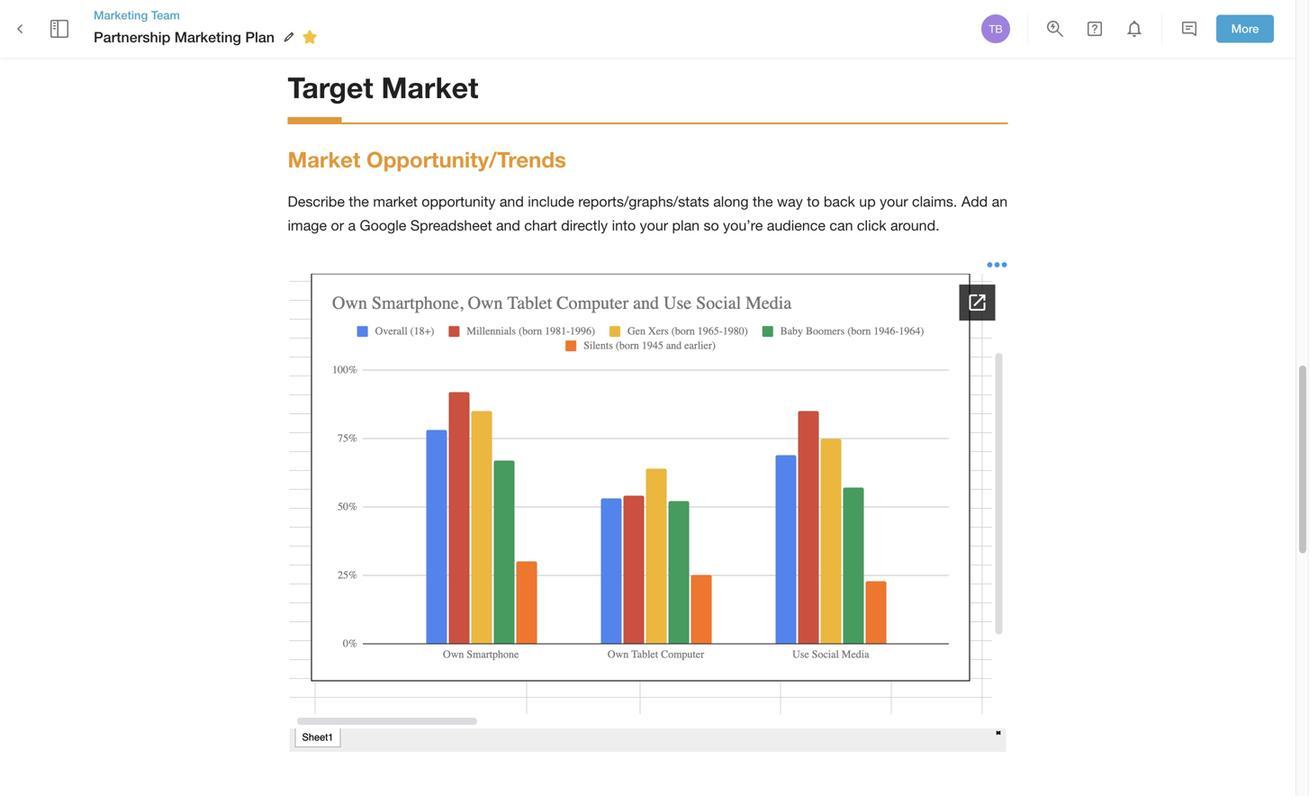 Task type: vqa. For each thing, say whether or not it's contained in the screenshot.
SPACESHIP PROJECT ONLY ME
no



Task type: locate. For each thing, give the bounding box(es) containing it.
can
[[830, 217, 853, 234]]

describe
[[288, 193, 345, 210]]

1 vertical spatial your
[[640, 217, 668, 234]]

the up a
[[349, 193, 369, 210]]

and left include
[[500, 193, 524, 210]]

your right up
[[880, 193, 908, 210]]

0 vertical spatial and
[[500, 193, 524, 210]]

marketing
[[94, 8, 148, 22], [175, 28, 241, 45]]

1 horizontal spatial the
[[753, 193, 773, 210]]

the
[[349, 193, 369, 210], [753, 193, 773, 210]]

1 horizontal spatial marketing
[[175, 28, 241, 45]]

back
[[824, 193, 855, 210]]

0 horizontal spatial your
[[640, 217, 668, 234]]

marketing down marketing team link
[[175, 28, 241, 45]]

partnership marketing plan
[[94, 28, 275, 45]]

way
[[777, 193, 803, 210]]

your down reports/graphs/stats on the top of the page
[[640, 217, 668, 234]]

1 horizontal spatial market
[[381, 70, 478, 104]]

include
[[528, 193, 574, 210]]

remove favorite image
[[299, 26, 321, 48]]

0 vertical spatial marketing
[[94, 8, 148, 22]]

1 vertical spatial and
[[496, 217, 520, 234]]

the left the way
[[753, 193, 773, 210]]

and left chart
[[496, 217, 520, 234]]

2 the from the left
[[753, 193, 773, 210]]

plan
[[672, 217, 700, 234]]

and
[[500, 193, 524, 210], [496, 217, 520, 234]]

or
[[331, 217, 344, 234]]

opportunity/trends
[[367, 146, 566, 172]]

1 the from the left
[[349, 193, 369, 210]]

0 horizontal spatial market
[[288, 146, 361, 172]]

1 horizontal spatial your
[[880, 193, 908, 210]]

market opportunity/trends
[[288, 146, 566, 172]]

market
[[381, 70, 478, 104], [288, 146, 361, 172]]

click
[[857, 217, 887, 234]]

0 vertical spatial market
[[381, 70, 478, 104]]

reports/graphs/stats
[[578, 193, 709, 210]]

directly
[[561, 217, 608, 234]]

partnership
[[94, 28, 171, 45]]

0 horizontal spatial the
[[349, 193, 369, 210]]

marketing team
[[94, 8, 180, 22]]

marketing up partnership
[[94, 8, 148, 22]]

your
[[880, 193, 908, 210], [640, 217, 668, 234]]

along
[[713, 193, 749, 210]]

market up describe
[[288, 146, 361, 172]]

market up market opportunity/trends
[[381, 70, 478, 104]]



Task type: describe. For each thing, give the bounding box(es) containing it.
more
[[1232, 22, 1259, 36]]

up
[[859, 193, 876, 210]]

market
[[373, 193, 418, 210]]

an
[[992, 193, 1008, 210]]

image
[[288, 217, 327, 234]]

audience
[[767, 217, 826, 234]]

a
[[348, 217, 356, 234]]

describe the market opportunity and include reports/graphs/stats along the way to back up your claims. add an image or a google spreadsheet and chart directly into your plan so you're audience can click around.
[[288, 193, 1012, 234]]

1 vertical spatial market
[[288, 146, 361, 172]]

around.
[[891, 217, 940, 234]]

team
[[151, 8, 180, 22]]

claims.
[[912, 193, 958, 210]]

1 vertical spatial marketing
[[175, 28, 241, 45]]

target market
[[288, 70, 478, 104]]

tb
[[989, 23, 1003, 35]]

into
[[612, 217, 636, 234]]

to
[[807, 193, 820, 210]]

google
[[360, 217, 406, 234]]

opportunity
[[422, 193, 496, 210]]

you're
[[723, 217, 763, 234]]

so
[[704, 217, 719, 234]]

add
[[962, 193, 988, 210]]

plan
[[245, 28, 275, 45]]

tb button
[[979, 12, 1013, 46]]

spreadsheet
[[410, 217, 492, 234]]

target
[[288, 70, 373, 104]]

0 horizontal spatial marketing
[[94, 8, 148, 22]]

chart
[[524, 217, 557, 234]]

0 vertical spatial your
[[880, 193, 908, 210]]

marketing team link
[[94, 7, 323, 23]]

more button
[[1217, 15, 1274, 43]]



